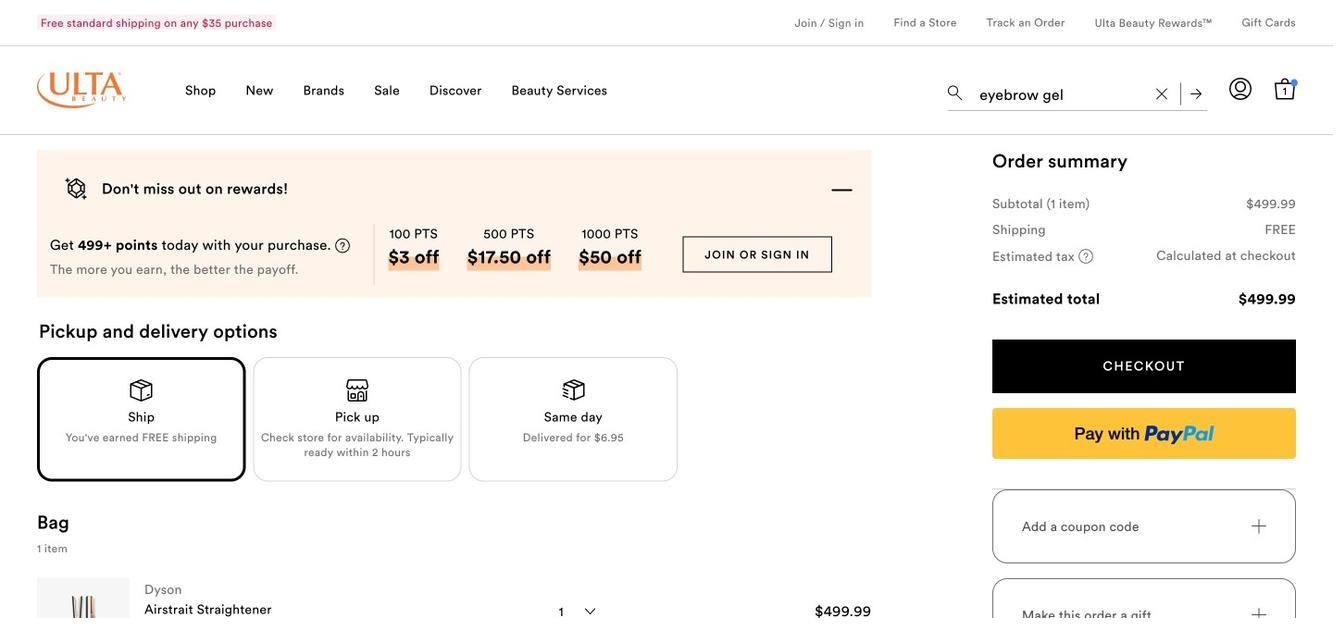 Task type: locate. For each thing, give the bounding box(es) containing it.
withiconright image
[[1252, 519, 1266, 534], [1252, 608, 1266, 618]]

2 withiconright image from the top
[[1252, 608, 1266, 618]]

clear search image
[[1156, 88, 1167, 100]]

0 vertical spatial withiconright image
[[1252, 519, 1266, 534]]

None search field
[[948, 70, 1207, 115]]

learn more how tax is estimated image
[[1078, 249, 1093, 264]]

Search products and more search field
[[978, 74, 1145, 107]]

1 vertical spatial withiconright image
[[1252, 608, 1266, 618]]



Task type: describe. For each thing, give the bounding box(es) containing it.
back to top image
[[1276, 559, 1290, 574]]

submit image
[[1190, 88, 1202, 100]]

log in to your ulta account image
[[1229, 78, 1252, 100]]

1 withiconright image from the top
[[1252, 519, 1266, 534]]



Task type: vqa. For each thing, say whether or not it's contained in the screenshot.
1st - from the bottom
no



